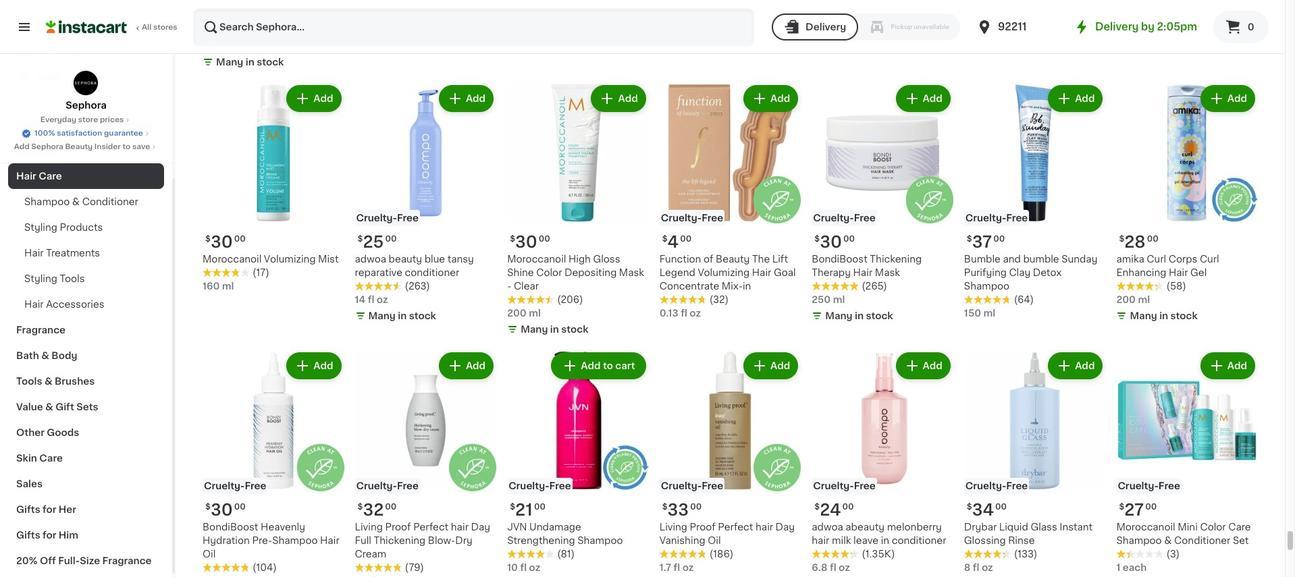 Task type: locate. For each thing, give the bounding box(es) containing it.
free for bumble and bumble sunday purifying clay detox shampoo
[[1007, 214, 1029, 223]]

1 vertical spatial sephora
[[31, 143, 63, 151]]

tools down treatments
[[60, 274, 85, 284]]

hair accessories link
[[8, 292, 164, 318]]

fl right 1.7
[[674, 563, 680, 573]]

00 for jvn undamage strengthening shampoo
[[534, 503, 546, 511]]

1 vertical spatial oil
[[203, 550, 216, 559]]

0 horizontal spatial many in stock button
[[355, 0, 497, 58]]

& down bath & body
[[45, 377, 52, 386]]

delivery for delivery by 2:05pm
[[1096, 22, 1139, 32]]

30 for moroccanoil volumizing mist
[[211, 235, 233, 250]]

0 vertical spatial adwoa
[[355, 255, 386, 264]]

00 inside $ 28 00
[[1148, 235, 1159, 243]]

mask inside moroccanoil high gloss shine color depositing mask - clear
[[619, 268, 645, 278]]

0 horizontal spatial moroccanoil
[[203, 255, 262, 264]]

00 inside $ 21 00
[[534, 503, 546, 511]]

fragrance right size
[[102, 557, 152, 566]]

product group containing 4
[[660, 82, 801, 320]]

0 vertical spatial color
[[537, 268, 562, 278]]

60 ml
[[965, 27, 992, 37]]

living up vanishing
[[660, 523, 688, 532]]

full
[[355, 536, 372, 546]]

styling inside 'link'
[[24, 223, 57, 232]]

2 horizontal spatial beauty
[[716, 255, 750, 264]]

0 horizontal spatial conditioner
[[405, 268, 460, 278]]

cruelty- up $ 27 00
[[1118, 482, 1159, 491]]

each
[[1123, 563, 1147, 573]]

for left him
[[43, 531, 56, 540]]

hair up the (58)
[[1169, 268, 1189, 278]]

beauty inside function of beauty the lift legend volumizing hair goal concentrate mix-in
[[716, 255, 750, 264]]

hair up (265)
[[854, 268, 873, 278]]

0 vertical spatial to
[[123, 143, 131, 151]]

fl for 4
[[681, 309, 688, 318]]

1 vertical spatial thickening
[[374, 536, 426, 546]]

00 inside $ 34 00
[[996, 503, 1007, 511]]

living for 33
[[660, 523, 688, 532]]

00 for function of beauty the lift legend volumizing hair goal concentrate mix-in
[[680, 235, 692, 243]]

holiday party ready beauty
[[16, 120, 154, 130]]

(58)
[[1167, 282, 1187, 291]]

oz for 34
[[982, 563, 994, 573]]

delivery
[[1096, 22, 1139, 32], [806, 22, 847, 32]]

color
[[537, 268, 562, 278], [1201, 523, 1227, 532]]

00 right 32
[[385, 503, 397, 511]]

00 right the 28
[[1148, 235, 1159, 243]]

product group containing 25
[[355, 82, 497, 326]]

perfect for 32
[[414, 523, 449, 532]]

stock
[[562, 44, 589, 53], [409, 44, 436, 53], [714, 44, 741, 53], [1171, 44, 1198, 53], [257, 57, 284, 67], [866, 312, 894, 321], [409, 312, 436, 321], [1171, 312, 1198, 321], [562, 325, 589, 335]]

thickening inside living proof perfect hair day full thickening blow-dry cream
[[374, 536, 426, 546]]

sales link
[[8, 472, 164, 497]]

2 living from the left
[[660, 523, 688, 532]]

$ for moroccanoil volumizing mist
[[205, 235, 211, 243]]

00 for adwoa abeauty  melonberry hair milk leave in conditioner
[[843, 503, 854, 511]]

$ inside $ 33 00
[[663, 503, 668, 511]]

0 vertical spatial 200
[[1117, 27, 1136, 37]]

200 for 28
[[1117, 295, 1136, 305]]

00 up hydration
[[234, 503, 246, 511]]

None search field
[[193, 8, 755, 46]]

14
[[355, 295, 366, 305]]

$ 4 00
[[663, 235, 692, 250]]

& up products
[[72, 197, 80, 207]]

service type group
[[772, 14, 961, 41]]

add for living proof perfect hair day full thickening blow-dry cream
[[466, 362, 486, 371]]

size
[[80, 557, 100, 566]]

0 vertical spatial 4
[[812, 41, 819, 50]]

cruelty-free up $ 21 00
[[509, 482, 571, 491]]

add for bondiboost thickening therapy hair mask
[[923, 94, 943, 103]]

add to cart button
[[553, 354, 645, 378]]

00 inside $ 37 00
[[994, 235, 1005, 243]]

color right mini
[[1201, 523, 1227, 532]]

oil inside bondiboost heavenly hydration pre-shampoo hair oil
[[203, 550, 216, 559]]

holiday
[[16, 120, 54, 130]]

gifts for gifts for him
[[16, 531, 40, 540]]

& left gift
[[45, 403, 53, 412]]

color inside the 'moroccanoil mini color care shampoo & conditioner set'
[[1201, 523, 1227, 532]]

00 right 34
[[996, 503, 1007, 511]]

$ inside $ 37 00
[[967, 235, 973, 243]]

30 for bondiboost heavenly hydration pre-shampoo hair oil
[[211, 502, 233, 518]]

oz right 8
[[982, 563, 994, 573]]

cruelty-free for bondiboost heavenly hydration pre-shampoo hair oil
[[204, 482, 267, 491]]

styling products
[[24, 223, 103, 232]]

0 vertical spatial beauty
[[119, 120, 154, 130]]

200 inside product group
[[1117, 295, 1136, 305]]

00 for drybar liquid glass instant glossing rinse
[[996, 503, 1007, 511]]

00 for bondiboost heavenly hydration pre-shampoo hair oil
[[234, 503, 246, 511]]

to inside add sephora beauty insider to save link
[[123, 143, 131, 151]]

sunday
[[1062, 255, 1098, 264]]

hair inside bondiboost heavenly hydration pre-shampoo hair oil
[[320, 536, 340, 546]]

1 horizontal spatial moroccanoil
[[507, 255, 566, 264]]

0 vertical spatial thickening
[[870, 255, 922, 264]]

1 horizontal spatial perfect
[[718, 523, 754, 532]]

color inside moroccanoil high gloss shine color depositing mask - clear
[[537, 268, 562, 278]]

1 vertical spatial styling
[[24, 274, 57, 284]]

in inside function of beauty the lift legend volumizing hair goal concentrate mix-in
[[743, 282, 751, 291]]

value & gift sets link
[[8, 395, 164, 420]]

1 living from the left
[[355, 523, 383, 532]]

concentrate
[[660, 282, 720, 291]]

delivery inside button
[[806, 22, 847, 32]]

conditioner inside adwoa beauty  blue tansy reparative conditioner
[[405, 268, 460, 278]]

cruelty- for bumble and bumble sunday purifying clay detox shampoo
[[966, 214, 1007, 223]]

shine
[[507, 268, 534, 278]]

living for 32
[[355, 523, 383, 532]]

$ 21 00
[[510, 502, 546, 518]]

1 vertical spatial conditioner
[[892, 536, 947, 546]]

adwoa inside the adwoa abeauty  melonberry hair milk leave in conditioner
[[812, 523, 844, 532]]

1 for from the top
[[43, 505, 56, 515]]

00 inside $ 32 00
[[385, 503, 397, 511]]

gifts for him
[[16, 531, 78, 540]]

200 down the -
[[507, 309, 527, 318]]

00 right 37
[[994, 235, 1005, 243]]

beauty
[[389, 255, 422, 264]]

00 for bondiboost thickening therapy hair mask
[[844, 235, 855, 243]]

$ for amika curl corps curl enhancing hair gel
[[1120, 235, 1125, 243]]

0 vertical spatial conditioner
[[405, 268, 460, 278]]

add for adwoa beauty  blue tansy reparative conditioner
[[466, 94, 486, 103]]

free up mini
[[1159, 482, 1181, 491]]

add button for moroccanoil high gloss shine color depositing mask - clear
[[593, 86, 645, 111]]

sephora down 100%
[[31, 143, 63, 151]]

1 proof from the left
[[385, 523, 411, 532]]

product group containing 34
[[965, 350, 1106, 575]]

hair inside function of beauty the lift legend volumizing hair goal concentrate mix-in
[[752, 268, 772, 278]]

shampoo down undamage
[[578, 536, 623, 546]]

0 vertical spatial gifts
[[16, 505, 40, 515]]

0 horizontal spatial beauty
[[65, 143, 93, 151]]

product group containing 24
[[812, 350, 954, 575]]

free for jvn undamage strengthening shampoo
[[550, 482, 571, 491]]

reparative
[[355, 268, 403, 278]]

0 horizontal spatial thickening
[[374, 536, 426, 546]]

$ 30 00 up 160 ml
[[205, 235, 246, 250]]

1 horizontal spatial delivery
[[1096, 22, 1139, 32]]

cruelty- up therapy
[[814, 214, 854, 223]]

care for hair care
[[39, 172, 62, 181]]

sephora link
[[66, 70, 107, 112]]

2 horizontal spatial hair
[[812, 536, 830, 546]]

oz right 1.7
[[683, 563, 694, 573]]

proof up vanishing
[[690, 523, 716, 532]]

2 vertical spatial care
[[1229, 523, 1252, 532]]

1 styling from the top
[[24, 223, 57, 232]]

0 horizontal spatial sephora
[[31, 143, 63, 151]]

perfect up blow-
[[414, 523, 449, 532]]

sephora
[[66, 101, 107, 110], [31, 143, 63, 151]]

mask inside "bondiboost thickening therapy hair mask"
[[875, 268, 901, 278]]

2 horizontal spatial many in stock button
[[660, 0, 801, 58]]

blue
[[425, 255, 445, 264]]

$ 30 00
[[205, 235, 246, 250], [510, 235, 551, 250], [815, 235, 855, 250], [205, 502, 246, 518]]

0 horizontal spatial oil
[[203, 550, 216, 559]]

strengthening
[[507, 536, 575, 546]]

00 for moroccanoil mini color care shampoo & conditioner set
[[1146, 503, 1158, 511]]

1 horizontal spatial 4
[[812, 41, 819, 50]]

1 day from the left
[[471, 523, 490, 532]]

& for value
[[45, 403, 53, 412]]

2 for from the top
[[43, 531, 56, 540]]

gifts for her link
[[8, 497, 164, 523]]

product group containing 33
[[660, 350, 801, 578]]

2 day from the left
[[776, 523, 795, 532]]

(81)
[[557, 550, 575, 559]]

2 vertical spatial 200
[[507, 309, 527, 318]]

$ for moroccanoil mini color care shampoo & conditioner set
[[1120, 503, 1125, 511]]

2 proof from the left
[[690, 523, 716, 532]]

gifts down sales
[[16, 505, 40, 515]]

fl for 33
[[674, 563, 680, 573]]

cruelty- up $ 37 00
[[966, 214, 1007, 223]]

oil
[[708, 536, 721, 546], [203, 550, 216, 559]]

1 horizontal spatial tools
[[60, 274, 85, 284]]

(263)
[[405, 282, 430, 291]]

$ 32 00
[[358, 502, 397, 518]]

0 horizontal spatial living
[[355, 523, 383, 532]]

beauty down satisfaction
[[65, 143, 93, 151]]

proof for 32
[[385, 523, 411, 532]]

bondiboost inside bondiboost heavenly hydration pre-shampoo hair oil
[[203, 523, 258, 532]]

00 for living proof perfect hair day vanishing oil
[[691, 503, 702, 511]]

jvn
[[507, 523, 527, 532]]

proof down $ 32 00
[[385, 523, 411, 532]]

oz right 6.8
[[839, 563, 850, 573]]

oil up (186)
[[708, 536, 721, 546]]

cruelty- for adwoa beauty  blue tansy reparative conditioner
[[356, 214, 397, 223]]

1 horizontal spatial color
[[1201, 523, 1227, 532]]

moroccanoil inside the 'moroccanoil mini color care shampoo & conditioner set'
[[1117, 523, 1176, 532]]

1 vertical spatial bondiboost
[[203, 523, 258, 532]]

30 for bondiboost thickening therapy hair mask
[[820, 235, 842, 250]]

00 for amika curl corps curl enhancing hair gel
[[1148, 235, 1159, 243]]

Search field
[[195, 9, 753, 45]]

add button for adwoa beauty  blue tansy reparative conditioner
[[440, 86, 493, 111]]

0 horizontal spatial proof
[[385, 523, 411, 532]]

living up full
[[355, 523, 383, 532]]

styling down hair treatments
[[24, 274, 57, 284]]

2 many in stock button from the left
[[507, 0, 649, 58]]

cruelty- for jvn undamage strengthening shampoo
[[509, 482, 550, 491]]

1 horizontal spatial many in stock button
[[507, 0, 649, 58]]

color up clear
[[537, 268, 562, 278]]

00 up moroccanoil high gloss shine color depositing mask - clear at the left
[[539, 235, 551, 243]]

free up $ 33 00
[[702, 482, 724, 491]]

gifts up '20%'
[[16, 531, 40, 540]]

0 horizontal spatial perfect
[[414, 523, 449, 532]]

free up "bondiboost thickening therapy hair mask"
[[854, 214, 876, 223]]

perfect inside living proof perfect hair day vanishing oil
[[718, 523, 754, 532]]

oil for 30
[[203, 550, 216, 559]]

2 perfect from the left
[[718, 523, 754, 532]]

1 horizontal spatial conditioner
[[1175, 536, 1231, 546]]

1 horizontal spatial to
[[603, 362, 613, 371]]

glossing
[[965, 536, 1006, 546]]

free up beauty
[[397, 214, 419, 223]]

free for living proof perfect hair day full thickening blow-dry cream
[[397, 482, 419, 491]]

1 vertical spatial for
[[43, 531, 56, 540]]

cruelty-free up $ 37 00
[[966, 214, 1029, 223]]

$ 30 00 up therapy
[[815, 235, 855, 250]]

add button
[[288, 86, 340, 111], [440, 86, 493, 111], [593, 86, 645, 111], [745, 86, 797, 111], [898, 86, 950, 111], [1050, 86, 1102, 111], [1202, 86, 1255, 111], [288, 354, 340, 378], [440, 354, 493, 378], [745, 354, 797, 378], [898, 354, 950, 378], [1050, 354, 1102, 378], [1202, 354, 1255, 378]]

1 horizontal spatial oil
[[708, 536, 721, 546]]

product group containing 21
[[507, 350, 649, 578]]

0 vertical spatial bondiboost
[[812, 255, 868, 264]]

ml right 250
[[834, 295, 845, 305]]

hair inside living proof perfect hair day full thickening blow-dry cream
[[451, 523, 469, 532]]

$ 30 00 for moroccanoil high gloss shine color depositing mask - clear
[[510, 235, 551, 250]]

volumizing up "mix-"
[[698, 268, 750, 278]]

living inside living proof perfect hair day full thickening blow-dry cream
[[355, 523, 383, 532]]

tansy
[[448, 255, 474, 264]]

sales
[[16, 480, 43, 489]]

oz for 24
[[839, 563, 850, 573]]

00 inside $ 25 00
[[385, 235, 397, 243]]

$ inside $ 24 00
[[815, 503, 820, 511]]

bondiboost inside "bondiboost thickening therapy hair mask"
[[812, 255, 868, 264]]

delivery button
[[772, 14, 859, 41]]

adwoa inside adwoa beauty  blue tansy reparative conditioner
[[355, 255, 386, 264]]

moroccanoil
[[203, 255, 262, 264], [507, 255, 566, 264], [1117, 523, 1176, 532]]

shampoo inside bondiboost heavenly hydration pre-shampoo hair oil
[[272, 536, 318, 546]]

& for tools
[[45, 377, 52, 386]]

perfect up (186)
[[718, 523, 754, 532]]

0 vertical spatial sephora
[[66, 101, 107, 110]]

1 horizontal spatial conditioner
[[892, 536, 947, 546]]

1.7
[[660, 563, 672, 573]]

add inside button
[[581, 362, 601, 371]]

$ inside $ 25 00
[[358, 235, 363, 243]]

1 horizontal spatial hair
[[756, 523, 774, 532]]

bath & body
[[16, 351, 77, 361]]

0 horizontal spatial tools
[[16, 377, 42, 386]]

21
[[516, 502, 533, 518]]

adwoa up the reparative
[[355, 255, 386, 264]]

cruelty- for living proof perfect hair day vanishing oil
[[661, 482, 702, 491]]

mini
[[1178, 523, 1198, 532]]

cruelty-free up hydration
[[204, 482, 267, 491]]

beauty for add sephora beauty insider to save
[[65, 143, 93, 151]]

(191)
[[1015, 14, 1036, 23]]

30 up hydration
[[211, 502, 233, 518]]

200 ml down enhancing
[[1117, 295, 1151, 305]]

2 horizontal spatial moroccanoil
[[1117, 523, 1176, 532]]

free up abeauty on the right of page
[[854, 482, 876, 491]]

8 fl oz
[[965, 563, 994, 573]]

00
[[234, 235, 246, 243], [539, 235, 551, 243], [844, 235, 855, 243], [385, 235, 397, 243], [680, 235, 692, 243], [994, 235, 1005, 243], [1148, 235, 1159, 243], [234, 503, 246, 511], [534, 503, 546, 511], [843, 503, 854, 511], [385, 503, 397, 511], [691, 503, 702, 511], [996, 503, 1007, 511], [1146, 503, 1158, 511]]

24
[[820, 502, 842, 518]]

free for adwoa abeauty  melonberry hair milk leave in conditioner
[[854, 482, 876, 491]]

100% satisfaction guarantee button
[[21, 126, 151, 139]]

ml right the 163
[[222, 41, 234, 50]]

sephora logo image
[[73, 70, 99, 96]]

fl right 10
[[521, 563, 527, 573]]

00 right 25
[[385, 235, 397, 243]]

ml down clear
[[529, 309, 541, 318]]

adwoa down 24
[[812, 523, 844, 532]]

cream
[[355, 550, 387, 559]]

shampoo inside the 'moroccanoil mini color care shampoo & conditioner set'
[[1117, 536, 1163, 546]]

1 vertical spatial adwoa
[[812, 523, 844, 532]]

hair inside living proof perfect hair day vanishing oil
[[756, 523, 774, 532]]

1 horizontal spatial volumizing
[[698, 268, 750, 278]]

oz for 21
[[529, 563, 541, 573]]

ml down enhancing
[[1139, 295, 1151, 305]]

curl up gel
[[1201, 255, 1220, 264]]

cruelty- up hydration
[[204, 482, 245, 491]]

cruelty- up $ 25 00
[[356, 214, 397, 223]]

add for function of beauty the lift legend volumizing hair goal concentrate mix-in
[[771, 94, 791, 103]]

00 inside $ 27 00
[[1146, 503, 1158, 511]]

all
[[142, 24, 152, 31]]

free for moroccanoil mini color care shampoo & conditioner set
[[1159, 482, 1181, 491]]

delivery up 4 ml
[[806, 22, 847, 32]]

0 horizontal spatial bondiboost
[[203, 523, 258, 532]]

$ 34 00
[[967, 502, 1007, 518]]

$ for adwoa beauty  blue tansy reparative conditioner
[[358, 235, 363, 243]]

0 vertical spatial fragrance
[[16, 326, 66, 335]]

perfect inside living proof perfect hair day full thickening blow-dry cream
[[414, 523, 449, 532]]

0 vertical spatial oil
[[708, 536, 721, 546]]

conditioner up styling products 'link'
[[82, 197, 138, 207]]

1 horizontal spatial thickening
[[870, 255, 922, 264]]

2 mask from the left
[[875, 268, 901, 278]]

1 vertical spatial volumizing
[[698, 268, 750, 278]]

cruelty-free for drybar liquid glass instant glossing rinse
[[966, 482, 1029, 491]]

product group
[[203, 82, 344, 293], [355, 82, 497, 326], [507, 82, 649, 339], [660, 82, 801, 320], [812, 82, 954, 326], [965, 82, 1106, 320], [1117, 82, 1259, 326], [203, 350, 344, 578], [355, 350, 497, 578], [507, 350, 649, 578], [660, 350, 801, 578], [812, 350, 954, 575], [965, 350, 1106, 575], [1117, 350, 1259, 575]]

200 ml down clear
[[507, 309, 541, 318]]

0 horizontal spatial curl
[[1147, 255, 1167, 264]]

1 vertical spatial gifts
[[16, 531, 40, 540]]

$ inside $ 28 00
[[1120, 235, 1125, 243]]

0 vertical spatial care
[[39, 172, 62, 181]]

00 right the 27
[[1146, 503, 1158, 511]]

200 ml for 28
[[1117, 295, 1151, 305]]

product group containing 32
[[355, 350, 497, 578]]

proof inside living proof perfect hair day vanishing oil
[[690, 523, 716, 532]]

free up $ 34 00
[[1007, 482, 1029, 491]]

6.8
[[812, 563, 828, 573]]

oz right 14
[[377, 295, 388, 305]]

1 horizontal spatial living
[[660, 523, 688, 532]]

00 up moroccanoil volumizing mist
[[234, 235, 246, 243]]

0 vertical spatial tools
[[60, 274, 85, 284]]

hair inside the adwoa abeauty  melonberry hair milk leave in conditioner
[[812, 536, 830, 546]]

thickening up (265)
[[870, 255, 922, 264]]

cruelty-free for living proof perfect hair day vanishing oil
[[661, 482, 724, 491]]

1 horizontal spatial adwoa
[[812, 523, 844, 532]]

1 horizontal spatial curl
[[1201, 255, 1220, 264]]

0 horizontal spatial mask
[[619, 268, 645, 278]]

depositing
[[565, 268, 617, 278]]

$ inside $ 4 00
[[663, 235, 668, 243]]

200 down enhancing
[[1117, 295, 1136, 305]]

proof inside living proof perfect hair day full thickening blow-dry cream
[[385, 523, 411, 532]]

bondiboost up therapy
[[812, 255, 868, 264]]

gifts for gifts for her
[[16, 505, 40, 515]]

cruelty-free up $ 33 00
[[661, 482, 724, 491]]

1 vertical spatial fragrance
[[102, 557, 152, 566]]

cruelty- for moroccanoil mini color care shampoo & conditioner set
[[1118, 482, 1159, 491]]

00 inside $ 4 00
[[680, 235, 692, 243]]

2 vertical spatial beauty
[[716, 255, 750, 264]]

shampoo inside bumble and bumble sunday purifying clay detox shampoo
[[965, 282, 1010, 291]]

cruelty- up $ 4 00
[[661, 214, 702, 223]]

(104)
[[253, 563, 277, 573]]

lists
[[38, 72, 61, 82]]

& right "bath"
[[41, 351, 49, 361]]

00 for living proof perfect hair day full thickening blow-dry cream
[[385, 503, 397, 511]]

1 vertical spatial conditioner
[[1175, 536, 1231, 546]]

cruelty-free for living proof perfect hair day full thickening blow-dry cream
[[356, 482, 419, 491]]

living inside living proof perfect hair day vanishing oil
[[660, 523, 688, 532]]

1 vertical spatial beauty
[[65, 143, 93, 151]]

cruelty- up $ 33 00
[[661, 482, 702, 491]]

add sephora beauty insider to save link
[[14, 142, 158, 153]]

hair for 33
[[756, 523, 774, 532]]

cruelty-
[[814, 214, 854, 223], [356, 214, 397, 223], [661, 214, 702, 223], [966, 214, 1007, 223], [204, 482, 245, 491], [509, 482, 550, 491], [814, 482, 854, 491], [356, 482, 397, 491], [661, 482, 702, 491], [966, 482, 1007, 491], [1118, 482, 1159, 491]]

1 horizontal spatial mask
[[875, 268, 901, 278]]

1 perfect from the left
[[414, 523, 449, 532]]

gift
[[56, 403, 74, 412]]

00 inside $ 24 00
[[843, 503, 854, 511]]

0 vertical spatial 200 ml
[[1117, 27, 1151, 37]]

2 vertical spatial 200 ml
[[507, 309, 541, 318]]

cruelty-free for adwoa abeauty  melonberry hair milk leave in conditioner
[[814, 482, 876, 491]]

moroccanoil up shine
[[507, 255, 566, 264]]

0 horizontal spatial conditioner
[[82, 197, 138, 207]]

fl right 14
[[368, 295, 375, 305]]

0 horizontal spatial delivery
[[806, 22, 847, 32]]

$ inside $ 21 00
[[510, 503, 516, 511]]

4 down delivery button
[[812, 41, 819, 50]]

1 vertical spatial 4
[[668, 235, 679, 250]]

0
[[1248, 22, 1255, 32]]

00 inside $ 33 00
[[691, 503, 702, 511]]

$ 30 00 up shine
[[510, 235, 551, 250]]

cruelty-free for bumble and bumble sunday purifying clay detox shampoo
[[966, 214, 1029, 223]]

160
[[203, 282, 220, 291]]

0 vertical spatial conditioner
[[82, 197, 138, 207]]

1 horizontal spatial beauty
[[119, 120, 154, 130]]

mask
[[619, 268, 645, 278], [875, 268, 901, 278]]

1 vertical spatial color
[[1201, 523, 1227, 532]]

1 vertical spatial tools
[[16, 377, 42, 386]]

$ inside $ 27 00
[[1120, 503, 1125, 511]]

beauty up 'save'
[[119, 120, 154, 130]]

fragrance up bath & body
[[16, 326, 66, 335]]

0 vertical spatial for
[[43, 505, 56, 515]]

free up undamage
[[550, 482, 571, 491]]

1 vertical spatial care
[[39, 454, 63, 463]]

$ inside $ 34 00
[[967, 503, 973, 511]]

purifying
[[965, 268, 1007, 278]]

cruelty-free up $ 4 00
[[661, 214, 724, 223]]

hair down styling tools
[[24, 300, 44, 309]]

perfect
[[414, 523, 449, 532], [718, 523, 754, 532]]

2 styling from the top
[[24, 274, 57, 284]]

1 gifts from the top
[[16, 505, 40, 515]]

1 horizontal spatial bondiboost
[[812, 255, 868, 264]]

add for drybar liquid glass instant glossing rinse
[[1076, 362, 1095, 371]]

oil inside living proof perfect hair day vanishing oil
[[708, 536, 721, 546]]

0 horizontal spatial volumizing
[[264, 255, 316, 264]]

hair for 32
[[451, 523, 469, 532]]

perfect for 33
[[718, 523, 754, 532]]

14 fl oz
[[355, 295, 388, 305]]

1 vertical spatial 200
[[1117, 295, 1136, 305]]

adwoa beauty  blue tansy reparative conditioner
[[355, 255, 474, 278]]

to down guarantee
[[123, 143, 131, 151]]

1 horizontal spatial day
[[776, 523, 795, 532]]

$ 30 00 for bondiboost heavenly hydration pre-shampoo hair oil
[[205, 502, 246, 518]]

fl for 21
[[521, 563, 527, 573]]

free up heavenly
[[245, 482, 267, 491]]

& for shampoo
[[72, 197, 80, 207]]

cruelty- for function of beauty the lift legend volumizing hair goal concentrate mix-in
[[661, 214, 702, 223]]

cruelty-free for bondiboost thickening therapy hair mask
[[814, 214, 876, 223]]

fl right 0.13
[[681, 309, 688, 318]]

1 mask from the left
[[619, 268, 645, 278]]

0 horizontal spatial adwoa
[[355, 255, 386, 264]]

day
[[471, 523, 490, 532], [776, 523, 795, 532]]

1 vertical spatial to
[[603, 362, 613, 371]]

fl right 6.8
[[830, 563, 837, 573]]

4 up function
[[668, 235, 679, 250]]

(79)
[[405, 563, 424, 573]]

0 horizontal spatial color
[[537, 268, 562, 278]]

cruelty- up $ 32 00
[[356, 482, 397, 491]]

fl for 24
[[830, 563, 837, 573]]

0 horizontal spatial to
[[123, 143, 131, 151]]

melonberry
[[888, 523, 942, 532]]

$ inside $ 32 00
[[358, 503, 363, 511]]

0 horizontal spatial fragrance
[[16, 326, 66, 335]]

& inside the 'moroccanoil mini color care shampoo & conditioner set'
[[1165, 536, 1173, 546]]

adwoa for 25
[[355, 255, 386, 264]]

clay
[[1010, 268, 1031, 278]]

0 horizontal spatial hair
[[451, 523, 469, 532]]

day inside living proof perfect hair day full thickening blow-dry cream
[[471, 523, 490, 532]]

(32)
[[710, 295, 729, 305]]

delivery left the by
[[1096, 22, 1139, 32]]

00 right 24
[[843, 503, 854, 511]]

conditioner inside the 'moroccanoil mini color care shampoo & conditioner set'
[[1175, 536, 1231, 546]]

10 fl oz
[[507, 563, 541, 573]]

by
[[1142, 22, 1155, 32]]

1 horizontal spatial proof
[[690, 523, 716, 532]]

cruelty-free up $ 24 00
[[814, 482, 876, 491]]

30 up 160 ml
[[211, 235, 233, 250]]

2 gifts from the top
[[16, 531, 40, 540]]

free
[[854, 214, 876, 223], [397, 214, 419, 223], [702, 214, 724, 223], [1007, 214, 1029, 223], [245, 482, 267, 491], [550, 482, 571, 491], [854, 482, 876, 491], [397, 482, 419, 491], [702, 482, 724, 491], [1007, 482, 1029, 491], [1159, 482, 1181, 491]]

day inside living proof perfect hair day vanishing oil
[[776, 523, 795, 532]]

1 vertical spatial 200 ml
[[1117, 295, 1151, 305]]

many in stock button
[[355, 0, 497, 58], [507, 0, 649, 58], [660, 0, 801, 58]]

delivery for delivery
[[806, 22, 847, 32]]

33
[[668, 502, 689, 518]]

100%
[[35, 130, 55, 137]]

60
[[965, 27, 978, 37]]

makeup link
[[8, 138, 164, 163]]

high
[[569, 255, 591, 264]]

to
[[123, 143, 131, 151], [603, 362, 613, 371]]

$ for moroccanoil high gloss shine color depositing mask - clear
[[510, 235, 516, 243]]

mask down gloss
[[619, 268, 645, 278]]

0 horizontal spatial day
[[471, 523, 490, 532]]

free for adwoa beauty  blue tansy reparative conditioner
[[397, 214, 419, 223]]

moroccanoil inside moroccanoil high gloss shine color depositing mask - clear
[[507, 255, 566, 264]]

0 horizontal spatial 4
[[668, 235, 679, 250]]

00 up function
[[680, 235, 692, 243]]

& up (3)
[[1165, 536, 1173, 546]]

cruelty- up $ 34 00
[[966, 482, 1007, 491]]

0 vertical spatial styling
[[24, 223, 57, 232]]



Task type: describe. For each thing, give the bounding box(es) containing it.
92211 button
[[977, 8, 1058, 46]]

1 many in stock button from the left
[[355, 0, 497, 58]]

add button for bumble and bumble sunday purifying clay detox shampoo
[[1050, 86, 1102, 111]]

bumble
[[965, 255, 1001, 264]]

conditioner inside shampoo & conditioner link
[[82, 197, 138, 207]]

$ for bumble and bumble sunday purifying clay detox shampoo
[[967, 235, 973, 243]]

hair inside amika curl corps curl enhancing hair gel
[[1169, 268, 1189, 278]]

oz for 33
[[683, 563, 694, 573]]

ready
[[85, 120, 116, 130]]

value & gift sets
[[16, 403, 98, 412]]

buy
[[38, 45, 57, 55]]

off
[[40, 557, 56, 566]]

20% off full-size fragrance
[[16, 557, 152, 566]]

mist
[[318, 255, 339, 264]]

buy it again
[[38, 45, 95, 55]]

free for living proof perfect hair day vanishing oil
[[702, 482, 724, 491]]

add for living proof perfect hair day vanishing oil
[[771, 362, 791, 371]]

cruelty- for bondiboost thickening therapy hair mask
[[814, 214, 854, 223]]

care inside the 'moroccanoil mini color care shampoo & conditioner set'
[[1229, 523, 1252, 532]]

10
[[507, 563, 518, 573]]

add for moroccanoil mini color care shampoo & conditioner set
[[1228, 362, 1248, 371]]

product group containing 28
[[1117, 82, 1259, 326]]

moroccanoil for moroccanoil high gloss shine color depositing mask - clear
[[507, 255, 566, 264]]

to inside add to cart button
[[603, 362, 613, 371]]

bath
[[16, 351, 39, 361]]

hair down "makeup"
[[16, 172, 36, 181]]

tools & brushes
[[16, 377, 95, 386]]

product group containing 27
[[1117, 350, 1259, 575]]

$ for bondiboost thickening therapy hair mask
[[815, 235, 820, 243]]

stores
[[153, 24, 177, 31]]

37
[[973, 235, 993, 250]]

therapy
[[812, 268, 851, 278]]

the
[[753, 255, 770, 264]]

in inside the adwoa abeauty  melonberry hair milk leave in conditioner
[[881, 536, 890, 546]]

satisfaction
[[57, 130, 102, 137]]

abeauty
[[846, 523, 885, 532]]

add button for living proof perfect hair day vanishing oil
[[745, 354, 797, 378]]

add for bondiboost heavenly hydration pre-shampoo hair oil
[[314, 362, 333, 371]]

styling tools link
[[8, 266, 164, 292]]

cruelty- for bondiboost heavenly hydration pre-shampoo hair oil
[[204, 482, 245, 491]]

add for moroccanoil volumizing mist
[[314, 94, 333, 103]]

for for him
[[43, 531, 56, 540]]

(95)
[[862, 27, 882, 37]]

8
[[965, 563, 971, 573]]

add button for amika curl corps curl enhancing hair gel
[[1202, 86, 1255, 111]]

guarantee
[[104, 130, 143, 137]]

cruelty- for drybar liquid glass instant glossing rinse
[[966, 482, 1007, 491]]

cruelty-free for moroccanoil mini color care shampoo & conditioner set
[[1118, 482, 1181, 491]]

styling tools
[[24, 274, 85, 284]]

her
[[59, 505, 76, 515]]

hair up styling tools
[[24, 249, 44, 258]]

0.13 fl oz
[[660, 309, 701, 318]]

cruelty-free for jvn undamage strengthening shampoo
[[509, 482, 571, 491]]

1.7 fl oz
[[660, 563, 694, 573]]

add button for moroccanoil volumizing mist
[[288, 86, 340, 111]]

function of beauty the lift legend volumizing hair goal concentrate mix-in
[[660, 255, 796, 291]]

cruelty-free for adwoa beauty  blue tansy reparative conditioner
[[356, 214, 419, 223]]

cruelty- for living proof perfect hair day full thickening blow-dry cream
[[356, 482, 397, 491]]

value
[[16, 403, 43, 412]]

150
[[965, 309, 982, 318]]

ml right 160
[[222, 282, 234, 291]]

detox
[[1034, 268, 1062, 278]]

$ for jvn undamage strengthening shampoo
[[510, 503, 516, 511]]

(113)
[[253, 27, 274, 37]]

hair treatments link
[[8, 241, 164, 266]]

$ for function of beauty the lift legend volumizing hair goal concentrate mix-in
[[663, 235, 668, 243]]

hydration
[[203, 536, 250, 546]]

00 for moroccanoil high gloss shine color depositing mask - clear
[[539, 235, 551, 243]]

0 vertical spatial volumizing
[[264, 255, 316, 264]]

amika
[[1117, 255, 1145, 264]]

add for moroccanoil high gloss shine color depositing mask - clear
[[619, 94, 638, 103]]

$ for living proof perfect hair day full thickening blow-dry cream
[[358, 503, 363, 511]]

leave
[[854, 536, 879, 546]]

cruelty-free for function of beauty the lift legend volumizing hair goal concentrate mix-in
[[661, 214, 724, 223]]

tools & brushes link
[[8, 369, 164, 395]]

product group containing 37
[[965, 82, 1106, 320]]

proof for 33
[[690, 523, 716, 532]]

party
[[56, 120, 83, 130]]

$ for drybar liquid glass instant glossing rinse
[[967, 503, 973, 511]]

100% satisfaction guarantee
[[35, 130, 143, 137]]

save
[[132, 143, 150, 151]]

add sephora beauty insider to save
[[14, 143, 150, 151]]

add for bumble and bumble sunday purifying clay detox shampoo
[[1076, 94, 1095, 103]]

styling for styling tools
[[24, 274, 57, 284]]

thickening inside "bondiboost thickening therapy hair mask"
[[870, 255, 922, 264]]

0 button
[[1214, 11, 1269, 43]]

(4)
[[1167, 14, 1181, 23]]

ml right 150 on the right
[[984, 309, 996, 318]]

free for function of beauty the lift legend volumizing hair goal concentrate mix-in
[[702, 214, 724, 223]]

hair for 24
[[812, 536, 830, 546]]

$ 37 00
[[967, 235, 1005, 250]]

cruelty- for adwoa abeauty  melonberry hair milk leave in conditioner
[[814, 482, 854, 491]]

instant
[[1060, 523, 1093, 532]]

shampoo down hair care
[[24, 197, 70, 207]]

bondiboost for therapy
[[812, 255, 868, 264]]

bondiboost for hydration
[[203, 523, 258, 532]]

-
[[507, 282, 512, 291]]

1 horizontal spatial fragrance
[[102, 557, 152, 566]]

skin
[[16, 454, 37, 463]]

all stores
[[142, 24, 177, 31]]

20% off full-size fragrance link
[[8, 549, 164, 574]]

$ 33 00
[[663, 502, 702, 518]]

00 for moroccanoil volumizing mist
[[234, 235, 246, 243]]

cart
[[616, 362, 636, 371]]

brushes
[[55, 377, 95, 386]]

hair accessories
[[24, 300, 104, 309]]

clear
[[514, 282, 539, 291]]

fl for 34
[[973, 563, 980, 573]]

$ 28 00
[[1120, 235, 1159, 250]]

lift
[[773, 255, 788, 264]]

shampoo inside jvn undamage strengthening shampoo
[[578, 536, 623, 546]]

free for bondiboost heavenly hydration pre-shampoo hair oil
[[245, 482, 267, 491]]

add button for adwoa abeauty  melonberry hair milk leave in conditioner
[[898, 354, 950, 378]]

conditioner inside the adwoa abeauty  melonberry hair milk leave in conditioner
[[892, 536, 947, 546]]

hair inside "bondiboost thickening therapy hair mask"
[[854, 268, 873, 278]]

adwoa for 24
[[812, 523, 844, 532]]

200 ml for 30
[[507, 309, 541, 318]]

drybar
[[965, 523, 997, 532]]

products
[[60, 223, 103, 232]]

00 for bumble and bumble sunday purifying clay detox shampoo
[[994, 235, 1005, 243]]

add for adwoa abeauty  melonberry hair milk leave in conditioner
[[923, 362, 943, 371]]

goal
[[774, 268, 796, 278]]

0.13
[[660, 309, 679, 318]]

delivery by 2:05pm link
[[1074, 19, 1198, 35]]

volumizing inside function of beauty the lift legend volumizing hair goal concentrate mix-in
[[698, 268, 750, 278]]

prices
[[100, 116, 124, 124]]

instacart logo image
[[46, 19, 127, 35]]

other goods
[[16, 428, 79, 438]]

again
[[68, 45, 95, 55]]

4 ml
[[812, 41, 833, 50]]

ml down delivery button
[[821, 41, 833, 50]]

ml left 2:05pm
[[1139, 27, 1151, 37]]

6.8 fl oz
[[812, 563, 850, 573]]

2 curl from the left
[[1201, 255, 1220, 264]]

1 curl from the left
[[1147, 255, 1167, 264]]

& for bath
[[41, 351, 49, 361]]

shampoo & conditioner
[[24, 197, 138, 207]]

ml right 60
[[980, 27, 992, 37]]

fl for 25
[[368, 295, 375, 305]]

insider
[[94, 143, 121, 151]]

oz for 4
[[690, 309, 701, 318]]

all stores link
[[46, 8, 178, 46]]

him
[[59, 531, 78, 540]]

add button for function of beauty the lift legend volumizing hair goal concentrate mix-in
[[745, 86, 797, 111]]

27
[[1125, 502, 1145, 518]]

beauty for function of beauty the lift legend volumizing hair goal concentrate mix-in
[[716, 255, 750, 264]]

bondiboost thickening therapy hair mask
[[812, 255, 922, 278]]

gel
[[1191, 268, 1208, 278]]

(265)
[[862, 282, 888, 291]]

day for 33
[[776, 523, 795, 532]]

add button for drybar liquid glass instant glossing rinse
[[1050, 354, 1102, 378]]

add button for moroccanoil mini color care shampoo & conditioner set
[[1202, 354, 1255, 378]]

everyday store prices link
[[40, 115, 132, 126]]

1 horizontal spatial sephora
[[66, 101, 107, 110]]

pre-
[[252, 536, 272, 546]]

moroccanoil high gloss shine color depositing mask - clear
[[507, 255, 645, 291]]

moroccanoil for moroccanoil volumizing mist
[[203, 255, 262, 264]]

body
[[52, 351, 77, 361]]

lists link
[[8, 64, 164, 91]]

20%
[[16, 557, 37, 566]]

$ 30 00 for moroccanoil volumizing mist
[[205, 235, 246, 250]]

$ 27 00
[[1120, 502, 1158, 518]]

00 for adwoa beauty  blue tansy reparative conditioner
[[385, 235, 397, 243]]

care for skin care
[[39, 454, 63, 463]]

(133)
[[1015, 550, 1038, 559]]

adwoa abeauty  melonberry hair milk leave in conditioner
[[812, 523, 947, 546]]

add for amika curl corps curl enhancing hair gel
[[1228, 94, 1248, 103]]

dry
[[456, 536, 473, 546]]

4 inside product group
[[668, 235, 679, 250]]

3 many in stock button from the left
[[660, 0, 801, 58]]

blow-
[[428, 536, 456, 546]]

1 each
[[1117, 563, 1147, 573]]



Task type: vqa. For each thing, say whether or not it's contained in the screenshot.


